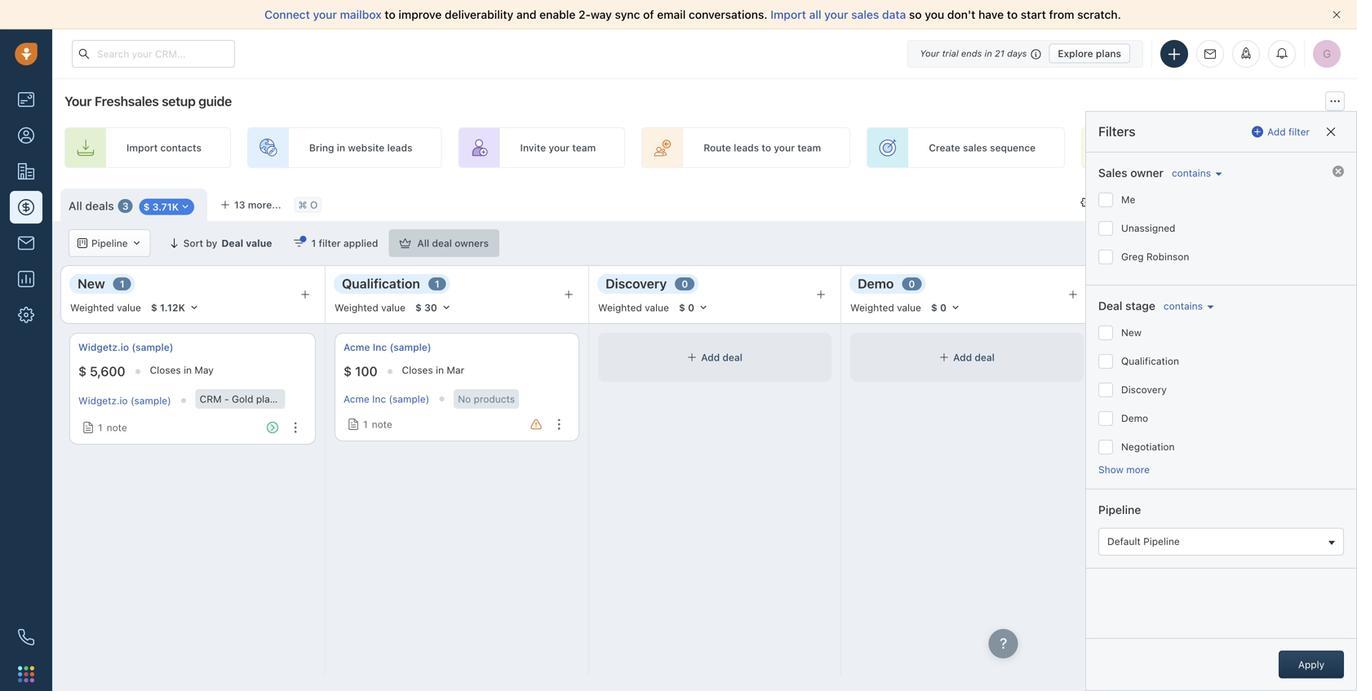 Task type: locate. For each thing, give the bounding box(es) containing it.
closes in mar
[[402, 364, 464, 376]]

bring in website leads
[[309, 142, 412, 153]]

closes in may
[[150, 364, 214, 376]]

your freshsales setup guide
[[64, 93, 232, 109]]

1 horizontal spatial your
[[920, 48, 940, 59]]

0 vertical spatial discovery
[[606, 276, 667, 291]]

pipeline down deals
[[91, 237, 128, 249]]

settings
[[1097, 197, 1136, 208]]

widgetz.io (sample) down 5,600
[[78, 395, 171, 406]]

1 horizontal spatial note
[[372, 419, 392, 430]]

deals
[[85, 199, 114, 213]]

owners
[[455, 237, 489, 249]]

widgetz.io (sample) link
[[78, 340, 173, 354], [78, 395, 171, 406]]

13
[[234, 199, 245, 211]]

all left owners
[[417, 237, 429, 249]]

connect your mailbox link
[[264, 8, 385, 21]]

1 acme from the top
[[344, 342, 370, 353]]

0 vertical spatial pipeline
[[91, 237, 128, 249]]

widgetz.io down $ 5,600
[[78, 395, 128, 406]]

contains for owner
[[1172, 167, 1211, 179]]

1 horizontal spatial deal
[[1098, 299, 1123, 313]]

1 vertical spatial new
[[1121, 327, 1142, 338]]

note for $ 5,600
[[107, 422, 127, 433]]

deal inside all deal owners button
[[432, 237, 452, 249]]

2 acme inc (sample) from the top
[[344, 393, 429, 405]]

1 widgetz.io (sample) link from the top
[[78, 340, 173, 354]]

new down deal stage
[[1121, 327, 1142, 338]]

0
[[682, 278, 688, 290], [909, 278, 915, 290], [688, 302, 694, 313], [940, 302, 947, 313]]

$ 3.71k button
[[139, 199, 194, 215]]

0 horizontal spatial discovery
[[606, 276, 667, 291]]

value for discovery
[[645, 302, 669, 313]]

days
[[1007, 48, 1027, 59]]

0 vertical spatial your
[[920, 48, 940, 59]]

deal left stage
[[1098, 299, 1123, 313]]

0 horizontal spatial deal
[[432, 237, 452, 249]]

add deal for demo
[[953, 352, 995, 363]]

qualification
[[342, 276, 420, 291], [1121, 355, 1179, 367]]

widgetz.io (sample) link up 5,600
[[78, 340, 173, 354]]

note
[[372, 419, 392, 430], [107, 422, 127, 433]]

1 vertical spatial contains
[[1164, 300, 1203, 312]]

$ 30 button
[[408, 299, 458, 317]]

-
[[224, 393, 229, 405]]

2 horizontal spatial pipeline
[[1143, 536, 1180, 547]]

note down 5,600
[[107, 422, 127, 433]]

note for $ 100
[[372, 419, 392, 430]]

0 vertical spatial import
[[771, 8, 806, 21]]

your left mailbox
[[313, 8, 337, 21]]

show more link
[[1098, 464, 1150, 475]]

2 acme inc (sample) link from the top
[[344, 393, 429, 405]]

3 weighted value from the left
[[598, 302, 669, 313]]

1 filter applied
[[311, 237, 378, 249]]

1 weighted from the left
[[70, 302, 114, 313]]

1 leads from the left
[[387, 142, 412, 153]]

0 horizontal spatial closes
[[150, 364, 181, 376]]

contains button
[[1168, 166, 1222, 180], [1160, 299, 1214, 313]]

in left mar
[[436, 364, 444, 376]]

1 vertical spatial widgetz.io
[[78, 395, 128, 406]]

1 horizontal spatial 1 note
[[363, 419, 392, 430]]

$
[[143, 201, 150, 212], [151, 302, 157, 313], [415, 302, 422, 313], [679, 302, 685, 313], [931, 302, 938, 313], [78, 364, 86, 379], [344, 364, 352, 379]]

0 horizontal spatial sales
[[851, 8, 879, 21]]

weighted value for new
[[70, 302, 141, 313]]

0 vertical spatial widgetz.io (sample) link
[[78, 340, 173, 354]]

all deals 3
[[69, 199, 129, 213]]

acme inc (sample) down '100'
[[344, 393, 429, 405]]

default pipeline button
[[1098, 528, 1344, 556]]

weighted for qualification
[[335, 302, 378, 313]]

inc up '100'
[[373, 342, 387, 353]]

all for deals
[[69, 199, 82, 213]]

more...
[[248, 199, 281, 211]]

in left 21
[[985, 48, 992, 59]]

value
[[246, 237, 272, 249], [117, 302, 141, 313], [381, 302, 406, 313], [645, 302, 669, 313], [897, 302, 921, 313]]

(sample) up closes in may
[[132, 342, 173, 353]]

add for demo
[[953, 352, 972, 363]]

1 horizontal spatial new
[[1121, 327, 1142, 338]]

0 horizontal spatial your
[[64, 93, 92, 109]]

1 vertical spatial all
[[417, 237, 429, 249]]

sales left pipeline
[[1200, 142, 1225, 153]]

acme up $ 100
[[344, 342, 370, 353]]

what's new image
[[1240, 47, 1252, 59]]

30
[[424, 302, 437, 313]]

Search field
[[1269, 229, 1351, 257]]

$ 0 button
[[672, 299, 716, 317], [924, 299, 968, 317]]

1 horizontal spatial closes
[[402, 364, 433, 376]]

0 vertical spatial inc
[[373, 342, 387, 353]]

acme inc (sample) link down '100'
[[344, 393, 429, 405]]

1 note down 5,600
[[98, 422, 127, 433]]

1 horizontal spatial pipeline
[[1098, 503, 1141, 517]]

freshworks switcher image
[[18, 666, 34, 682]]

0 horizontal spatial team
[[572, 142, 596, 153]]

have
[[979, 8, 1004, 21]]

1 vertical spatial acme
[[344, 393, 369, 405]]

1 horizontal spatial add deal
[[953, 352, 995, 363]]

0 horizontal spatial demo
[[858, 276, 894, 291]]

website
[[348, 142, 385, 153]]

3
[[122, 200, 129, 212]]

your right invite on the top left
[[549, 142, 570, 153]]

acme inc (sample) up '100'
[[344, 342, 431, 353]]

2 weighted value from the left
[[335, 302, 406, 313]]

1 vertical spatial qualification
[[1121, 355, 1179, 367]]

new down pipeline "popup button"
[[78, 276, 105, 291]]

value for demo
[[897, 302, 921, 313]]

1 weighted value from the left
[[70, 302, 141, 313]]

0 vertical spatial filter
[[1289, 126, 1310, 137]]

$ 3.71k button
[[134, 197, 199, 216]]

start
[[1021, 8, 1046, 21]]

acme inc (sample) link
[[344, 340, 431, 354], [344, 393, 429, 405]]

1 add deal from the left
[[701, 352, 743, 363]]

leads
[[387, 142, 412, 153], [734, 142, 759, 153]]

1 acme inc (sample) from the top
[[344, 342, 431, 353]]

1 vertical spatial filter
[[319, 237, 341, 249]]

to left start
[[1007, 8, 1018, 21]]

to right mailbox
[[385, 8, 396, 21]]

0 horizontal spatial filter
[[319, 237, 341, 249]]

show more
[[1098, 464, 1150, 475]]

2 horizontal spatial add
[[1267, 126, 1286, 137]]

unassigned
[[1121, 222, 1176, 234]]

1 vertical spatial acme inc (sample) link
[[344, 393, 429, 405]]

leads right website
[[387, 142, 412, 153]]

deal stage
[[1098, 299, 1156, 313]]

import
[[771, 8, 806, 21], [126, 142, 158, 153]]

0 horizontal spatial import
[[126, 142, 158, 153]]

all left deals
[[69, 199, 82, 213]]

acme down $ 100
[[344, 393, 369, 405]]

0 horizontal spatial note
[[107, 422, 127, 433]]

deal right the by
[[221, 237, 243, 249]]

1 vertical spatial acme inc (sample)
[[344, 393, 429, 405]]

2 add deal from the left
[[953, 352, 995, 363]]

contains
[[1172, 167, 1211, 179], [1164, 300, 1203, 312]]

2 acme from the top
[[344, 393, 369, 405]]

(sample) down closes in may
[[131, 395, 171, 406]]

0 horizontal spatial add deal
[[701, 352, 743, 363]]

21
[[995, 48, 1005, 59]]

2 horizontal spatial deal
[[975, 352, 995, 363]]

contains for stage
[[1164, 300, 1203, 312]]

contains button for deal stage
[[1160, 299, 1214, 313]]

route leads to your team link
[[642, 127, 851, 168]]

all
[[69, 199, 82, 213], [417, 237, 429, 249]]

1 $ 0 button from the left
[[672, 299, 716, 317]]

contains button right stage
[[1160, 299, 1214, 313]]

import left "all"
[[771, 8, 806, 21]]

weighted for new
[[70, 302, 114, 313]]

in left may on the bottom left
[[184, 364, 192, 376]]

1 vertical spatial inc
[[372, 393, 386, 405]]

13 more...
[[234, 199, 281, 211]]

pipeline up default
[[1098, 503, 1141, 517]]

weighted for demo
[[850, 302, 894, 313]]

0 vertical spatial contains
[[1172, 167, 1211, 179]]

0 vertical spatial widgetz.io
[[78, 342, 129, 353]]

0 vertical spatial qualification
[[342, 276, 420, 291]]

$ 30
[[415, 302, 437, 313]]

0 horizontal spatial all
[[69, 199, 82, 213]]

data
[[882, 8, 906, 21]]

1 vertical spatial contains button
[[1160, 299, 1214, 313]]

4 weighted value from the left
[[850, 302, 921, 313]]

o
[[310, 199, 318, 210]]

route
[[704, 142, 731, 153]]

phone image
[[18, 629, 34, 646]]

1 $ 0 from the left
[[679, 302, 694, 313]]

1 horizontal spatial all
[[417, 237, 429, 249]]

your right "all"
[[824, 8, 848, 21]]

1 vertical spatial import
[[126, 142, 158, 153]]

ends
[[961, 48, 982, 59]]

1 inside button
[[311, 237, 316, 249]]

1 horizontal spatial $ 0
[[931, 302, 947, 313]]

don't
[[947, 8, 976, 21]]

widgetz.io (sample)
[[78, 342, 173, 353], [78, 395, 171, 406]]

closes left mar
[[402, 364, 433, 376]]

your left trial
[[920, 48, 940, 59]]

deal for discovery
[[723, 352, 743, 363]]

in right bring at top
[[337, 142, 345, 153]]

your inside route leads to your team link
[[774, 142, 795, 153]]

(sample) up closes in mar
[[390, 342, 431, 353]]

add deal
[[701, 352, 743, 363], [953, 352, 995, 363]]

qualification down applied
[[342, 276, 420, 291]]

your right up
[[1177, 142, 1198, 153]]

demo
[[858, 276, 894, 291], [1121, 413, 1148, 424]]

1 horizontal spatial add
[[953, 352, 972, 363]]

value for new
[[117, 302, 141, 313]]

1 vertical spatial demo
[[1121, 413, 1148, 424]]

filter inside button
[[319, 237, 341, 249]]

$ for the $ 1.12k button
[[151, 302, 157, 313]]

acme inc (sample) link up '100'
[[344, 340, 431, 354]]

contains button down set up your sales pipeline
[[1168, 166, 1222, 180]]

2 leads from the left
[[734, 142, 759, 153]]

0 horizontal spatial $ 0 button
[[672, 299, 716, 317]]

note down '100'
[[372, 419, 392, 430]]

weighted value for qualification
[[335, 302, 406, 313]]

all deal owners button
[[389, 229, 499, 257]]

widgetz.io (sample) link down 5,600
[[78, 395, 171, 406]]

0 horizontal spatial pipeline
[[91, 237, 128, 249]]

contains down set up your sales pipeline
[[1172, 167, 1211, 179]]

5,600
[[90, 364, 125, 379]]

closes left may on the bottom left
[[150, 364, 181, 376]]

widgetz.io up $ 5,600
[[78, 342, 129, 353]]

2 weighted from the left
[[335, 302, 378, 313]]

0 horizontal spatial to
[[385, 8, 396, 21]]

widgetz.io (sample) up 5,600
[[78, 342, 173, 353]]

0 vertical spatial deal
[[221, 237, 243, 249]]

pipeline right default
[[1143, 536, 1180, 547]]

widgetz.io
[[78, 342, 129, 353], [78, 395, 128, 406]]

$ 100
[[344, 364, 377, 379]]

0 horizontal spatial qualification
[[342, 276, 420, 291]]

1 horizontal spatial deal
[[723, 352, 743, 363]]

4 weighted from the left
[[850, 302, 894, 313]]

0 vertical spatial all
[[69, 199, 82, 213]]

email
[[657, 8, 686, 21]]

pipeline
[[1227, 142, 1264, 153]]

1 vertical spatial pipeline
[[1098, 503, 1141, 517]]

0 vertical spatial widgetz.io (sample)
[[78, 342, 173, 353]]

1 down o
[[311, 237, 316, 249]]

set up your sales pipeline link
[[1081, 127, 1294, 168]]

1 note for $ 5,600
[[98, 422, 127, 433]]

2-
[[579, 8, 591, 21]]

sync
[[615, 8, 640, 21]]

container_wx8msf4aqz5i3rn1 image inside settings popup button
[[1081, 197, 1092, 208]]

container_wx8msf4aqz5i3rn1 image
[[180, 202, 190, 212], [293, 237, 305, 249], [399, 237, 411, 249], [687, 353, 697, 362], [82, 422, 94, 433]]

filter for 1
[[319, 237, 341, 249]]

to right route
[[762, 142, 771, 153]]

2 closes from the left
[[402, 364, 433, 376]]

3 weighted from the left
[[598, 302, 642, 313]]

0 horizontal spatial $ 0
[[679, 302, 694, 313]]

add
[[1267, 126, 1286, 137], [701, 352, 720, 363], [953, 352, 972, 363]]

0 vertical spatial contains button
[[1168, 166, 1222, 180]]

your right route
[[774, 142, 795, 153]]

1 note for $ 100
[[363, 419, 392, 430]]

plans
[[1096, 48, 1121, 59]]

1 note down '100'
[[363, 419, 392, 430]]

1 horizontal spatial team
[[798, 142, 821, 153]]

2 vertical spatial pipeline
[[1143, 536, 1180, 547]]

qualification down stage
[[1121, 355, 1179, 367]]

closes
[[150, 364, 181, 376], [402, 364, 433, 376]]

0 horizontal spatial leads
[[387, 142, 412, 153]]

me
[[1121, 194, 1135, 205]]

$ inside popup button
[[143, 201, 150, 212]]

1 horizontal spatial $ 0 button
[[924, 299, 968, 317]]

2 horizontal spatial to
[[1007, 8, 1018, 21]]

sales left data
[[851, 8, 879, 21]]

1 up $ 30 button
[[435, 278, 440, 290]]

1
[[311, 237, 316, 249], [120, 278, 125, 290], [435, 278, 440, 290], [363, 419, 368, 430], [98, 422, 102, 433]]

(sample) inside acme inc (sample) link
[[390, 342, 431, 353]]

0 vertical spatial acme inc (sample) link
[[344, 340, 431, 354]]

your left freshsales
[[64, 93, 92, 109]]

inc down '100'
[[372, 393, 386, 405]]

$ inside button
[[415, 302, 422, 313]]

import left contacts
[[126, 142, 158, 153]]

0 horizontal spatial 1 note
[[98, 422, 127, 433]]

$ for discovery $ 0 button
[[679, 302, 685, 313]]

0 vertical spatial new
[[78, 276, 105, 291]]

0 vertical spatial demo
[[858, 276, 894, 291]]

1 widgetz.io (sample) from the top
[[78, 342, 173, 353]]

container_wx8msf4aqz5i3rn1 image for pipeline
[[78, 238, 87, 248]]

2 $ 0 from the left
[[931, 302, 947, 313]]

0 vertical spatial acme inc (sample)
[[344, 342, 431, 353]]

1 horizontal spatial leads
[[734, 142, 759, 153]]

2 widgetz.io (sample) from the top
[[78, 395, 171, 406]]

all inside button
[[417, 237, 429, 249]]

contains right stage
[[1164, 300, 1203, 312]]

leads right route
[[734, 142, 759, 153]]

0 vertical spatial acme
[[344, 342, 370, 353]]

sales right create
[[963, 142, 987, 153]]

1 vertical spatial your
[[64, 93, 92, 109]]

in for closes in mar
[[436, 364, 444, 376]]

2 $ 0 button from the left
[[924, 299, 968, 317]]

1 vertical spatial widgetz.io (sample) link
[[78, 395, 171, 406]]

1 vertical spatial deal
[[1098, 299, 1123, 313]]

1 vertical spatial discovery
[[1121, 384, 1167, 395]]

1 team from the left
[[572, 142, 596, 153]]

1 horizontal spatial filter
[[1289, 126, 1310, 137]]

no products
[[458, 393, 515, 405]]

deal for demo
[[975, 352, 995, 363]]

0 horizontal spatial deal
[[221, 237, 243, 249]]

phone element
[[10, 621, 42, 654]]

up
[[1162, 142, 1174, 153]]

show
[[1098, 464, 1124, 475]]

container_wx8msf4aqz5i3rn1 image
[[1081, 197, 1092, 208], [78, 238, 87, 248], [132, 238, 142, 248], [939, 353, 949, 362], [348, 419, 359, 430]]

0 horizontal spatial add
[[701, 352, 720, 363]]

1 horizontal spatial discovery
[[1121, 384, 1167, 395]]

create sales sequence
[[929, 142, 1036, 153]]

filter
[[1289, 126, 1310, 137], [319, 237, 341, 249]]

your
[[313, 8, 337, 21], [824, 8, 848, 21], [549, 142, 570, 153], [774, 142, 795, 153], [1177, 142, 1198, 153]]

1 vertical spatial widgetz.io (sample)
[[78, 395, 171, 406]]

1 closes from the left
[[150, 364, 181, 376]]

in
[[985, 48, 992, 59], [337, 142, 345, 153], [184, 364, 192, 376], [436, 364, 444, 376]]



Task type: vqa. For each thing, say whether or not it's contained in the screenshot.
the bottommost less
no



Task type: describe. For each thing, give the bounding box(es) containing it.
import all your sales data link
[[771, 8, 909, 21]]

apply button
[[1279, 651, 1344, 679]]

(sample) down closes in mar
[[389, 393, 429, 405]]

in for bring in website leads
[[337, 142, 345, 153]]

$ for $ 30 button
[[415, 302, 422, 313]]

$ 5,600
[[78, 364, 125, 379]]

your trial ends in 21 days
[[920, 48, 1027, 59]]

1 acme inc (sample) link from the top
[[344, 340, 431, 354]]

conversations.
[[689, 8, 768, 21]]

default pipeline
[[1107, 536, 1180, 547]]

enable
[[540, 8, 576, 21]]

way
[[591, 8, 612, 21]]

container_wx8msf4aqz5i3rn1 image inside 1 filter applied button
[[293, 237, 305, 249]]

add deal for discovery
[[701, 352, 743, 363]]

$ 1.12k button
[[144, 299, 206, 317]]

$ 3.71k
[[143, 201, 179, 212]]

explore plans link
[[1049, 44, 1130, 63]]

all for deal
[[417, 237, 429, 249]]

send email image
[[1205, 49, 1216, 59]]

add filter
[[1267, 126, 1310, 137]]

1 inc from the top
[[373, 342, 387, 353]]

1 filter applied button
[[283, 229, 389, 257]]

scratch.
[[1077, 8, 1121, 21]]

add filter link
[[1252, 119, 1310, 145]]

sales
[[1098, 166, 1128, 180]]

all deals link
[[69, 198, 114, 214]]

mailbox
[[340, 8, 382, 21]]

may
[[195, 364, 214, 376]]

closes for $ 5,600
[[150, 364, 181, 376]]

import contacts link
[[64, 127, 231, 168]]

and
[[516, 8, 537, 21]]

negotiation
[[1121, 441, 1175, 453]]

plan
[[256, 393, 276, 405]]

set up your sales pipeline
[[1143, 142, 1264, 153]]

sort
[[183, 237, 203, 249]]

connect your mailbox to improve deliverability and enable 2-way sync of email conversations. import all your sales data so you don't have to start from scratch.
[[264, 8, 1121, 21]]

sequence
[[990, 142, 1036, 153]]

1 horizontal spatial sales
[[963, 142, 987, 153]]

your inside set up your sales pipeline link
[[1177, 142, 1198, 153]]

1 widgetz.io from the top
[[78, 342, 129, 353]]

explore plans
[[1058, 48, 1121, 59]]

2 widgetz.io (sample) link from the top
[[78, 395, 171, 406]]

1 horizontal spatial demo
[[1121, 413, 1148, 424]]

contains button for sales owner
[[1168, 166, 1222, 180]]

filters
[[1098, 124, 1136, 139]]

closes for $ 100
[[402, 364, 433, 376]]

you
[[925, 8, 944, 21]]

no
[[458, 393, 471, 405]]

⌘
[[298, 199, 307, 210]]

add for discovery
[[701, 352, 720, 363]]

1 horizontal spatial import
[[771, 8, 806, 21]]

2 inc from the top
[[372, 393, 386, 405]]

improve
[[399, 8, 442, 21]]

import contacts
[[126, 142, 202, 153]]

$ for $ 0 button associated with demo
[[931, 302, 938, 313]]

bring in website leads link
[[247, 127, 442, 168]]

filter for add
[[1289, 126, 1310, 137]]

Search your CRM... text field
[[72, 40, 235, 68]]

$ 1.12k
[[151, 302, 185, 313]]

of
[[643, 8, 654, 21]]

crm
[[200, 393, 222, 405]]

invite your team link
[[458, 127, 625, 168]]

crm - gold plan monthly (sample)
[[200, 393, 359, 405]]

(sample) inside widgetz.io (sample) 'link'
[[132, 342, 173, 353]]

weighted for discovery
[[598, 302, 642, 313]]

1 horizontal spatial to
[[762, 142, 771, 153]]

3.71k
[[152, 201, 179, 212]]

more
[[1126, 464, 1150, 475]]

0 horizontal spatial new
[[78, 276, 105, 291]]

freshsales
[[95, 93, 159, 109]]

from
[[1049, 8, 1074, 21]]

route leads to your team
[[704, 142, 821, 153]]

value for qualification
[[381, 302, 406, 313]]

settings button
[[1073, 189, 1144, 216]]

so
[[909, 8, 922, 21]]

invite your team
[[520, 142, 596, 153]]

weighted value for demo
[[850, 302, 921, 313]]

⌘ o
[[298, 199, 318, 210]]

container_wx8msf4aqz5i3rn1 image for settings
[[1081, 197, 1092, 208]]

stage
[[1125, 299, 1156, 313]]

$ 0 for demo
[[931, 302, 947, 313]]

in for closes in may
[[184, 364, 192, 376]]

your inside invite your team link
[[549, 142, 570, 153]]

$ for $ 3.71k button
[[143, 201, 150, 212]]

weighted value for discovery
[[598, 302, 669, 313]]

1 down '100'
[[363, 419, 368, 430]]

deliverability
[[445, 8, 513, 21]]

$ 0 for discovery
[[679, 302, 694, 313]]

trial
[[942, 48, 959, 59]]

1 down $ 5,600
[[98, 422, 102, 433]]

applied
[[343, 237, 378, 249]]

create sales sequence link
[[867, 127, 1065, 168]]

pipeline inside "popup button"
[[91, 237, 128, 249]]

$ 0 button for discovery
[[672, 299, 716, 317]]

create
[[929, 142, 960, 153]]

container_wx8msf4aqz5i3rn1 image inside all deal owners button
[[399, 237, 411, 249]]

all
[[809, 8, 821, 21]]

setup
[[162, 93, 195, 109]]

connect
[[264, 8, 310, 21]]

your for your trial ends in 21 days
[[920, 48, 940, 59]]

(sample) down $ 100
[[318, 393, 359, 405]]

pipeline inside button
[[1143, 536, 1180, 547]]

container_wx8msf4aqz5i3rn1 image for add deal
[[939, 353, 949, 362]]

2 horizontal spatial sales
[[1200, 142, 1225, 153]]

owner
[[1131, 166, 1164, 180]]

close image
[[1333, 11, 1341, 19]]

2 widgetz.io from the top
[[78, 395, 128, 406]]

invite
[[520, 142, 546, 153]]

$ 0 button for demo
[[924, 299, 968, 317]]

by
[[206, 237, 217, 249]]

1 horizontal spatial qualification
[[1121, 355, 1179, 367]]

set
[[1143, 142, 1159, 153]]

greg robinson
[[1121, 251, 1189, 262]]

1.12k
[[160, 302, 185, 313]]

100
[[355, 364, 377, 379]]

sales owner
[[1098, 166, 1164, 180]]

robinson
[[1147, 251, 1189, 262]]

2 team from the left
[[798, 142, 821, 153]]

container_wx8msf4aqz5i3rn1 image inside $ 3.71k button
[[180, 202, 190, 212]]

1 down pipeline "popup button"
[[120, 278, 125, 290]]

your for your freshsales setup guide
[[64, 93, 92, 109]]

apply
[[1298, 659, 1325, 670]]



